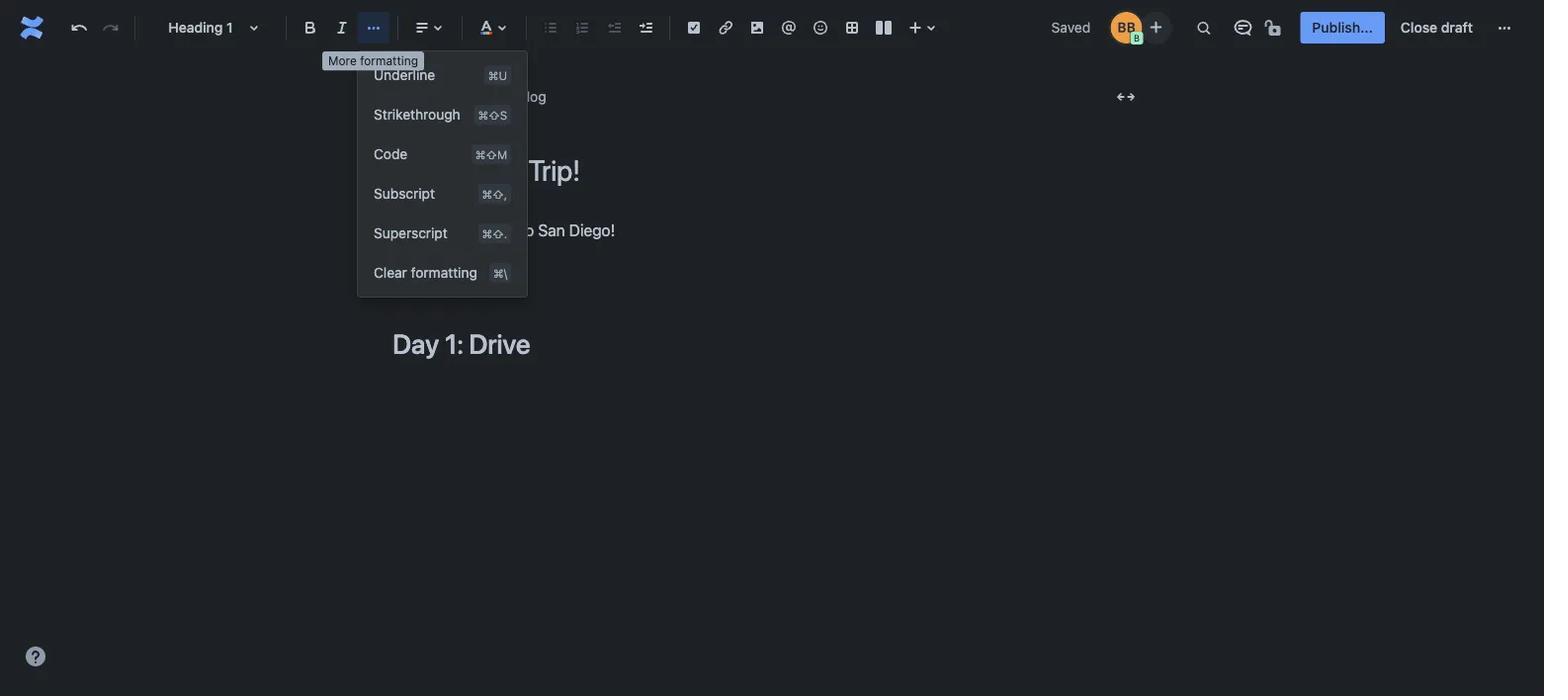 Task type: locate. For each thing, give the bounding box(es) containing it.
1:
[[445, 327, 463, 359]]

clear
[[374, 264, 407, 281]]

link image
[[714, 16, 738, 40]]

layouts image
[[872, 16, 896, 40]]

invite to edit image
[[1144, 15, 1168, 39]]

action item image
[[682, 16, 706, 40]]

⌘⇧m
[[475, 147, 507, 161]]

formatting inside group
[[411, 264, 477, 281]]

table image
[[840, 16, 864, 40]]

⌘⇧s
[[478, 108, 507, 122]]

1 vertical spatial formatting
[[411, 264, 477, 281]]

emoji image
[[809, 16, 833, 40]]

blog link
[[518, 85, 546, 109]]

underline
[[374, 67, 435, 83]]

Main content area, start typing to enter text. text field
[[393, 217, 1144, 359]]

today,
[[393, 220, 438, 239]]

strikethrough
[[374, 106, 461, 123]]

diego!
[[569, 220, 615, 239]]

confluence image
[[16, 12, 47, 44], [16, 12, 47, 44]]

bob builder
[[420, 88, 494, 105]]

publish...
[[1312, 19, 1373, 36]]

formatting down i
[[411, 264, 477, 281]]

more
[[328, 54, 357, 68]]

add
[[537, 123, 563, 140]]

0 vertical spatial formatting
[[360, 54, 418, 68]]

code
[[374, 146, 408, 162]]

numbered list ⌘⇧7 image
[[570, 16, 594, 40]]

formatting for clear formatting
[[411, 264, 477, 281]]

going
[[476, 220, 516, 239]]

close draft button
[[1389, 12, 1485, 44]]

more formatting
[[328, 54, 418, 68]]

clear formatting
[[374, 264, 477, 281]]

undo ⌘z image
[[67, 16, 91, 40]]

group
[[358, 55, 527, 293]]

formatting for more formatting
[[360, 54, 418, 68]]

bob
[[420, 88, 446, 105]]

saved
[[1052, 19, 1091, 36]]

close
[[1401, 19, 1438, 36]]

redo ⌘⇧z image
[[99, 16, 123, 40]]

formatting down more formatting icon
[[360, 54, 418, 68]]

bob builder link
[[420, 85, 494, 109]]

make page full-width image
[[1114, 85, 1138, 109]]

publish... button
[[1301, 12, 1385, 44]]

bold ⌘b image
[[299, 16, 322, 40]]

drive
[[469, 327, 530, 359]]

bullet list ⌘⇧8 image
[[539, 16, 563, 40]]

formatting
[[360, 54, 418, 68], [411, 264, 477, 281]]

superscript
[[374, 225, 448, 241]]

find and replace image
[[1192, 16, 1216, 40]]

formatting inside tooltip
[[360, 54, 418, 68]]

image
[[616, 123, 655, 140]]



Task type: describe. For each thing, give the bounding box(es) containing it.
add image, video, or file image
[[746, 16, 769, 40]]

heading 1
[[168, 19, 233, 36]]

heading 1 button
[[143, 6, 278, 49]]

italic ⌘i image
[[330, 16, 354, 40]]

more image
[[1493, 16, 1517, 40]]

align left image
[[410, 16, 434, 40]]

image icon image
[[517, 124, 533, 140]]

⌘\
[[493, 266, 507, 280]]

builder
[[449, 88, 494, 105]]

add header image button
[[505, 120, 667, 144]]

close draft
[[1401, 19, 1473, 36]]

am
[[450, 220, 472, 239]]

1
[[227, 19, 233, 36]]

⌘u
[[488, 68, 507, 82]]

today, i am going to san diego!
[[393, 220, 615, 239]]

subscript
[[374, 185, 435, 202]]

Blog post title text field
[[393, 154, 1144, 187]]

i
[[442, 220, 446, 239]]

indent tab image
[[634, 16, 658, 40]]

header
[[566, 123, 612, 140]]

no restrictions image
[[1263, 16, 1287, 40]]

outdent ⇧tab image
[[602, 16, 626, 40]]

draft
[[1441, 19, 1473, 36]]

san
[[538, 220, 565, 239]]

more formatting tooltip
[[322, 51, 424, 71]]

day
[[393, 327, 439, 359]]

group containing underline
[[358, 55, 527, 293]]

add header image
[[537, 123, 655, 140]]

bob builder image
[[1111, 12, 1142, 44]]

blog
[[518, 88, 546, 105]]

⌘⇧.
[[482, 226, 507, 240]]

mention image
[[777, 16, 801, 40]]

help image
[[24, 645, 47, 668]]

to
[[520, 220, 534, 239]]

day 1: drive
[[393, 327, 530, 359]]

⌘⇧,
[[482, 187, 507, 201]]

heading
[[168, 19, 223, 36]]

comment icon image
[[1231, 16, 1255, 40]]

move this blog image
[[396, 89, 412, 105]]

more formatting image
[[362, 16, 386, 40]]



Task type: vqa. For each thing, say whether or not it's contained in the screenshot.
Remote team meeting to the bottom
no



